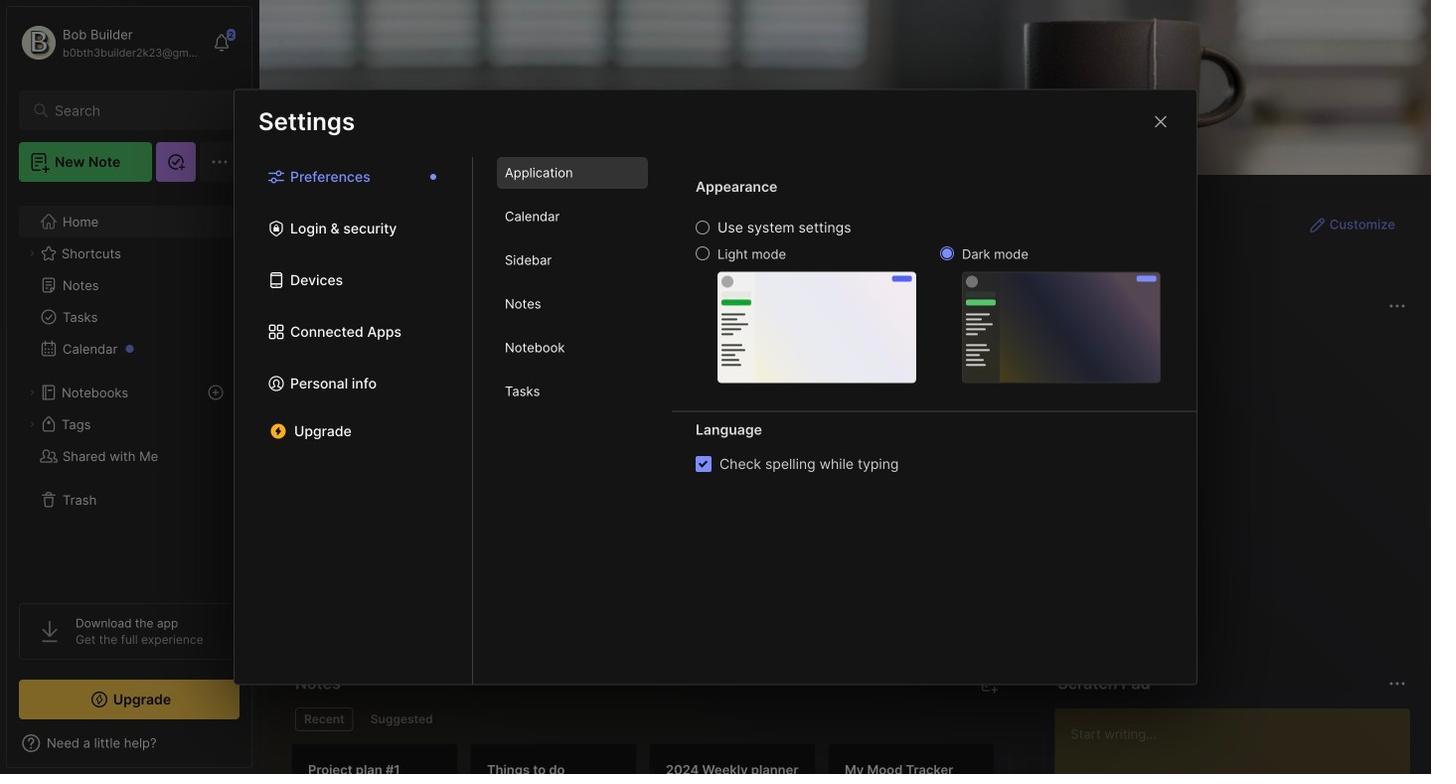 Task type: locate. For each thing, give the bounding box(es) containing it.
expand tags image
[[26, 419, 38, 431]]

None radio
[[941, 247, 954, 260]]

tree inside main 'element'
[[7, 194, 252, 586]]

option group
[[696, 219, 1161, 383]]

tab
[[497, 157, 648, 189], [497, 201, 648, 233], [497, 245, 648, 276], [497, 288, 648, 320], [497, 332, 648, 364], [497, 376, 648, 408], [295, 708, 354, 732], [362, 708, 442, 732]]

expand notebooks image
[[26, 387, 38, 399]]

None checkbox
[[696, 456, 712, 472]]

tab list
[[235, 157, 473, 685], [473, 157, 672, 685], [295, 708, 1022, 732]]

Search text field
[[55, 101, 213, 120]]

None search field
[[55, 98, 213, 122]]

None radio
[[696, 221, 710, 235], [696, 247, 710, 260], [696, 221, 710, 235], [696, 247, 710, 260]]

tree
[[7, 194, 252, 586]]

none search field inside main 'element'
[[55, 98, 213, 122]]

main element
[[0, 0, 259, 775]]

row group
[[291, 744, 1186, 775]]



Task type: describe. For each thing, give the bounding box(es) containing it.
Start writing… text field
[[1071, 709, 1410, 775]]

close image
[[1149, 110, 1173, 134]]



Task type: vqa. For each thing, say whether or not it's contained in the screenshot.
and
no



